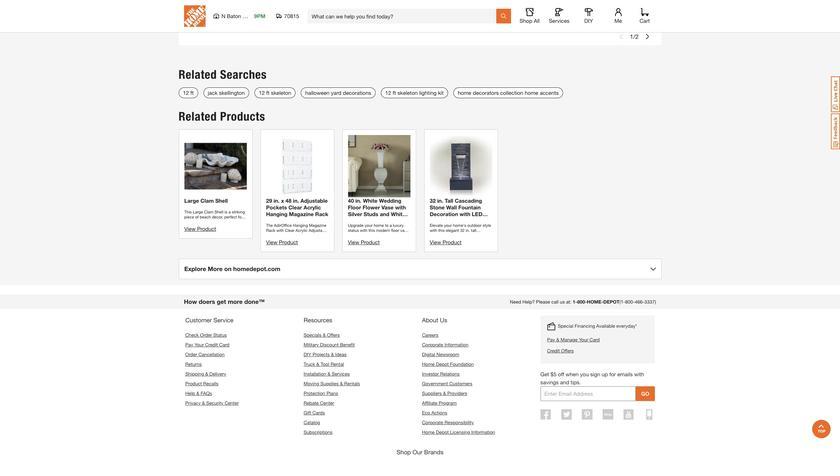Task type: vqa. For each thing, say whether or not it's contained in the screenshot.
INSTALLATION
yes



Task type: describe. For each thing, give the bounding box(es) containing it.
view for 32 in. tall cascading stone wall fountain decoration with led lights
[[430, 239, 441, 246]]

29 in. x 48 in. adjustable pockets clear acrylic hanging magazine rack link
[[266, 135, 329, 218]]

pay & manage your card
[[547, 337, 600, 343]]

home depot blog image
[[603, 410, 613, 420]]

services button
[[549, 8, 570, 24]]

view product for large clam shell
[[184, 226, 216, 232]]

40 in. white wedding floor flower vase with silver studs and white pearl design for living room, entryway or dining room image
[[348, 135, 410, 198]]

& for help & faqs
[[196, 391, 199, 397]]

yard
[[331, 90, 341, 96]]

products
[[220, 109, 265, 124]]

up
[[602, 371, 608, 378]]

rebate center
[[304, 401, 334, 406]]

truck
[[304, 362, 315, 367]]

customer service
[[185, 317, 234, 324]]

ft for 12 ft
[[190, 90, 194, 96]]

wedding
[[379, 198, 401, 204]]

special financing available everyday*
[[558, 323, 637, 329]]

off
[[558, 371, 564, 378]]

go button
[[636, 387, 655, 402]]

skeleton for 12 ft skeleton lighting kit
[[398, 90, 418, 96]]

pay for pay your credit card
[[185, 342, 193, 348]]

depot for foundation
[[436, 362, 449, 367]]

eco
[[422, 410, 430, 416]]

view product link for 32 in. tall cascading stone wall fountain decoration with led lights
[[430, 239, 462, 246]]

diy projects & ideas link
[[304, 352, 347, 358]]

careers
[[422, 332, 438, 338]]

me
[[615, 17, 622, 24]]

rouge
[[243, 13, 258, 19]]

savings
[[541, 379, 559, 386]]

& for privacy & security center
[[202, 401, 205, 406]]

& for specials & offers
[[323, 332, 326, 338]]

home for home depot foundation
[[422, 362, 435, 367]]

pay your credit card
[[185, 342, 229, 348]]

floor
[[348, 204, 361, 211]]

( 7 )
[[614, 13, 617, 17]]

explore
[[184, 265, 206, 273]]

) for ( 205 )
[[225, 13, 226, 17]]

corporate for corporate information
[[422, 342, 443, 348]]

licensing
[[450, 430, 470, 435]]

privacy
[[185, 401, 201, 406]]

clear
[[289, 204, 302, 211]]

with inside get $5 off when you sign up for emails with savings and tips.
[[634, 371, 644, 378]]

decorations
[[343, 90, 371, 96]]

feedback link image
[[831, 113, 840, 150]]

view product link for 29 in. x 48 in. adjustable pockets clear acrylic hanging magazine rack
[[266, 239, 298, 246]]

order cancellation link
[[185, 352, 225, 358]]

view for large clam shell
[[184, 226, 196, 232]]

1 center from the left
[[225, 401, 239, 406]]

shop for shop all
[[520, 17, 532, 24]]

at:
[[566, 299, 571, 305]]

help & faqs link
[[185, 391, 212, 397]]

security
[[206, 401, 223, 406]]

depot
[[603, 299, 620, 305]]

status
[[213, 332, 227, 338]]

protection
[[304, 391, 325, 397]]

& left ideas
[[331, 352, 334, 358]]

40 in. white wedding floor flower vase with silver studs and white pearl design for living room, entryway or dining room
[[348, 198, 406, 238]]

0 vertical spatial order
[[200, 332, 212, 338]]

related searches
[[179, 67, 267, 82]]

stone
[[430, 204, 445, 211]]

shipping & delivery
[[185, 371, 226, 377]]

shop for shop our brands
[[397, 449, 411, 456]]

( for 2
[[297, 10, 298, 14]]

halloween yard decorations
[[305, 90, 371, 96]]

live chat image
[[831, 76, 840, 112]]

and inside get $5 off when you sign up for emails with savings and tips.
[[560, 379, 569, 386]]

rebate center link
[[304, 401, 334, 406]]

3337)
[[645, 299, 656, 305]]

hanging
[[266, 211, 288, 217]]

0 horizontal spatial information
[[445, 342, 468, 348]]

responsibility
[[445, 420, 474, 426]]

ideas
[[335, 352, 347, 358]]

tips.
[[571, 379, 581, 386]]

entryway
[[366, 224, 390, 231]]

12 for 12 ft
[[183, 90, 189, 96]]

related products
[[179, 109, 265, 124]]

help & faqs
[[185, 391, 212, 397]]

pay for pay & manage your card
[[547, 337, 555, 343]]

view for 29 in. x 48 in. adjustable pockets clear acrylic hanging magazine rack
[[266, 239, 277, 246]]

privacy & security center
[[185, 401, 239, 406]]

subscriptions link
[[304, 430, 333, 435]]

affiliate program
[[422, 401, 457, 406]]

Enter Email Address text field
[[541, 387, 636, 402]]

diy projects & ideas
[[304, 352, 347, 358]]

1 / 2
[[630, 33, 639, 40]]

careers link
[[422, 332, 438, 338]]

go
[[641, 391, 650, 397]]

how doers get more done™
[[184, 298, 265, 306]]

everyday*
[[616, 323, 637, 329]]

about
[[422, 317, 438, 324]]

call
[[551, 299, 559, 305]]

related for related searches
[[179, 67, 217, 82]]

investor relations
[[422, 371, 460, 377]]

product for 40 in. white wedding floor flower vase with silver studs and white pearl design for living room, entryway or dining room
[[361, 239, 380, 246]]

pearl
[[348, 218, 361, 224]]

truck & tool rental
[[304, 362, 344, 367]]

1 horizontal spatial 2
[[635, 33, 639, 40]]

view product for 32 in. tall cascading stone wall fountain decoration with led lights
[[430, 239, 462, 246]]

dining
[[348, 231, 364, 238]]

protection plans
[[304, 391, 338, 397]]

or
[[391, 224, 397, 231]]

home depot on pinterest image
[[582, 410, 593, 420]]

need help? please call us at: 1-800-home-depot (1-800-466-3337)
[[510, 299, 656, 305]]

home for home depot licensing information
[[422, 430, 435, 435]]

29 in. x 48 in. adjustable pockets clear acrylic hanging magazine rack
[[266, 198, 328, 217]]

the home depot logo image
[[184, 5, 205, 27]]

moving
[[304, 381, 319, 387]]

0 horizontal spatial your
[[195, 342, 204, 348]]

12 ft
[[183, 90, 194, 96]]

diy for diy projects & ideas
[[304, 352, 311, 358]]

eco actions
[[422, 410, 447, 416]]

wall
[[446, 204, 457, 211]]

room
[[366, 231, 381, 238]]

room,
[[348, 224, 365, 231]]

12 ft skeleton lighting kit link
[[381, 88, 448, 98]]

view product for 29 in. x 48 in. adjustable pockets clear acrylic hanging magazine rack
[[266, 239, 298, 246]]

benefit
[[340, 342, 355, 348]]

explore more on homedepot.com
[[184, 265, 280, 273]]

investor relations link
[[422, 371, 460, 377]]

home-
[[587, 299, 603, 305]]

) for ( 28 )
[[381, 10, 382, 14]]

home depot licensing information link
[[422, 430, 495, 435]]

corporate for corporate responsibility
[[422, 420, 443, 426]]

help?
[[523, 299, 535, 305]]

view product link for large clam shell
[[184, 226, 216, 232]]

with inside 40 in. white wedding floor flower vase with silver studs and white pearl design for living room, entryway or dining room
[[395, 204, 406, 211]]

0 horizontal spatial 2
[[298, 10, 300, 14]]

services inside button
[[549, 17, 570, 24]]

48
[[286, 198, 291, 204]]

digital newsroom link
[[422, 352, 459, 358]]

newsroom
[[437, 352, 459, 358]]

& for installation & services
[[328, 371, 331, 377]]

our
[[413, 449, 423, 456]]

29 in. x 48 in. adjustable pockets clear acrylic hanging magazine rack image
[[266, 135, 329, 198]]

1 home from the left
[[458, 90, 471, 96]]

view product link for 40 in. white wedding floor flower vase with silver studs and white pearl design for living room, entryway or dining room
[[348, 239, 380, 246]]

product for 32 in. tall cascading stone wall fountain decoration with led lights
[[443, 239, 462, 246]]

What can we help you find today? search field
[[312, 9, 496, 23]]

faqs
[[201, 391, 212, 397]]

1 800- from the left
[[577, 299, 587, 305]]

0 horizontal spatial order
[[185, 352, 197, 358]]

more
[[208, 265, 223, 273]]



Task type: locate. For each thing, give the bounding box(es) containing it.
information right the licensing on the bottom right of the page
[[471, 430, 495, 435]]

1 vertical spatial diy
[[304, 352, 311, 358]]

home
[[458, 90, 471, 96], [525, 90, 538, 96]]

for inside 40 in. white wedding floor flower vase with silver studs and white pearl design for living room, entryway or dining room
[[382, 218, 389, 224]]

rebate
[[304, 401, 319, 406]]

and inside 40 in. white wedding floor flower vase with silver studs and white pearl design for living room, entryway or dining room
[[380, 211, 389, 217]]

0 vertical spatial home
[[422, 362, 435, 367]]

70815 button
[[276, 13, 299, 19]]

view product for 40 in. white wedding floor flower vase with silver studs and white pearl design for living room, entryway or dining room
[[348, 239, 380, 246]]

ft for 12 ft skeleton
[[266, 90, 270, 96]]

0 vertical spatial 2
[[298, 10, 300, 14]]

investor
[[422, 371, 439, 377]]

jack skellington link
[[203, 88, 249, 98]]

affiliate
[[422, 401, 437, 406]]

your down financing on the right of the page
[[579, 337, 588, 343]]

& right help
[[196, 391, 199, 397]]

2 in. from the left
[[293, 198, 299, 204]]

12 down searches
[[259, 90, 265, 96]]

(
[[297, 10, 298, 14], [376, 10, 377, 14], [218, 13, 219, 17], [614, 13, 615, 17]]

subscriptions
[[304, 430, 333, 435]]

1 horizontal spatial your
[[579, 337, 588, 343]]

1 related from the top
[[179, 67, 217, 82]]

( 205 )
[[218, 13, 226, 17]]

with right emails
[[634, 371, 644, 378]]

skeleton for 12 ft skeleton
[[271, 90, 291, 96]]

white up living
[[391, 211, 406, 217]]

2 home from the top
[[422, 430, 435, 435]]

home depot on youtube image
[[624, 410, 634, 420]]

& up supplies
[[328, 371, 331, 377]]

9pm
[[254, 13, 266, 19]]

view product link down 'hanging'
[[266, 239, 298, 246]]

for right the up
[[609, 371, 616, 378]]

view product link down lights
[[430, 239, 462, 246]]

( for 28
[[376, 10, 377, 14]]

12 ft skeleton lighting kit
[[385, 90, 444, 96]]

1 vertical spatial credit
[[547, 348, 560, 354]]

gift cards
[[304, 410, 325, 416]]

0 horizontal spatial offers
[[327, 332, 340, 338]]

view product link down dining
[[348, 239, 380, 246]]

plans
[[327, 391, 338, 397]]

0 horizontal spatial 12
[[183, 90, 189, 96]]

0 vertical spatial white
[[363, 198, 378, 204]]

home down digital
[[422, 362, 435, 367]]

view product down lights
[[430, 239, 462, 246]]

vase
[[382, 204, 394, 211]]

card down status
[[219, 342, 229, 348]]

0 horizontal spatial and
[[380, 211, 389, 217]]

1 vertical spatial for
[[609, 371, 616, 378]]

diy left 7
[[584, 17, 593, 24]]

get
[[541, 371, 549, 378]]

related for related products
[[179, 109, 217, 124]]

& up recalls
[[205, 371, 208, 377]]

view down "large"
[[184, 226, 196, 232]]

ft inside the 12 ft link
[[190, 90, 194, 96]]

in. for 29
[[274, 198, 280, 204]]

1 horizontal spatial center
[[320, 401, 334, 406]]

0 vertical spatial and
[[380, 211, 389, 217]]

2 center from the left
[[320, 401, 334, 406]]

information up 'newsroom'
[[445, 342, 468, 348]]

order up returns
[[185, 352, 197, 358]]

shop left our
[[397, 449, 411, 456]]

1 vertical spatial offers
[[561, 348, 574, 354]]

view product down dining
[[348, 239, 380, 246]]

& for truck & tool rental
[[316, 362, 319, 367]]

& down government customers
[[443, 391, 446, 397]]

1 vertical spatial 2
[[635, 33, 639, 40]]

on
[[224, 265, 232, 273]]

1 vertical spatial order
[[185, 352, 197, 358]]

check
[[185, 332, 199, 338]]

depot for licensing
[[436, 430, 449, 435]]

28
[[377, 10, 381, 14]]

1 home from the top
[[422, 362, 435, 367]]

1 horizontal spatial for
[[609, 371, 616, 378]]

70815
[[284, 13, 299, 19]]

home left decorators
[[458, 90, 471, 96]]

)
[[300, 10, 301, 14], [381, 10, 382, 14], [225, 13, 226, 17], [617, 13, 617, 17]]

800-
[[577, 299, 587, 305], [625, 299, 635, 305]]

& left manage
[[556, 337, 559, 343]]

customer
[[185, 317, 212, 324]]

800- right at:
[[577, 299, 587, 305]]

1 horizontal spatial white
[[391, 211, 406, 217]]

0 vertical spatial depot
[[436, 362, 449, 367]]

and down off
[[560, 379, 569, 386]]

& left the tool
[[316, 362, 319, 367]]

view product link down large clam shell
[[184, 226, 216, 232]]

product for large clam shell
[[197, 226, 216, 232]]

$5
[[551, 371, 557, 378]]

0 vertical spatial diy
[[584, 17, 593, 24]]

& for pay & manage your card
[[556, 337, 559, 343]]

accents
[[540, 90, 559, 96]]

0 horizontal spatial white
[[363, 198, 378, 204]]

2 vertical spatial with
[[634, 371, 644, 378]]

moving supplies & rentals link
[[304, 381, 360, 387]]

product down lights
[[443, 239, 462, 246]]

view down lights
[[430, 239, 441, 246]]

12 right the "decorations"
[[385, 90, 391, 96]]

2 related from the top
[[179, 109, 217, 124]]

12 left jack
[[183, 90, 189, 96]]

delivery
[[209, 371, 226, 377]]

1 horizontal spatial skeleton
[[398, 90, 418, 96]]

magazine
[[289, 211, 314, 217]]

12 ft skeleton link
[[254, 88, 296, 98]]

0 vertical spatial services
[[549, 17, 570, 24]]

2 home from the left
[[525, 90, 538, 96]]

for up entryway
[[382, 218, 389, 224]]

diy inside diy button
[[584, 17, 593, 24]]

12 for 12 ft skeleton lighting kit
[[385, 90, 391, 96]]

product down 'hanging'
[[279, 239, 298, 246]]

1 horizontal spatial order
[[200, 332, 212, 338]]

1 horizontal spatial services
[[549, 17, 570, 24]]

center right security
[[225, 401, 239, 406]]

home depot on twitter image
[[561, 410, 572, 420]]

4 in. from the left
[[437, 198, 443, 204]]

for inside get $5 off when you sign up for emails with savings and tips.
[[609, 371, 616, 378]]

2 horizontal spatial ft
[[393, 90, 396, 96]]

in. inside 40 in. white wedding floor flower vase with silver studs and white pearl design for living room, entryway or dining room
[[355, 198, 362, 204]]

view product down 'hanging'
[[266, 239, 298, 246]]

cancellation
[[199, 352, 225, 358]]

corporate down eco actions
[[422, 420, 443, 426]]

0 vertical spatial credit
[[205, 342, 218, 348]]

1 horizontal spatial card
[[590, 337, 600, 343]]

in. inside the 32 in. tall cascading stone wall fountain decoration with led lights
[[437, 198, 443, 204]]

0 horizontal spatial center
[[225, 401, 239, 406]]

for
[[382, 218, 389, 224], [609, 371, 616, 378]]

1 horizontal spatial with
[[460, 211, 470, 217]]

( for 205
[[218, 13, 219, 17]]

diy up truck
[[304, 352, 311, 358]]

installation & services link
[[304, 371, 350, 377]]

3 12 from the left
[[385, 90, 391, 96]]

product down clam
[[197, 226, 216, 232]]

1 horizontal spatial home
[[525, 90, 538, 96]]

pay
[[547, 337, 555, 343], [185, 342, 193, 348]]

in. left x
[[274, 198, 280, 204]]

0 horizontal spatial ft
[[190, 90, 194, 96]]

home left accents
[[525, 90, 538, 96]]

1 horizontal spatial shop
[[520, 17, 532, 24]]

with down "fountain" at the right
[[460, 211, 470, 217]]

this is the first slide image
[[619, 34, 624, 39]]

offers up discount
[[327, 332, 340, 338]]

1 12 from the left
[[183, 90, 189, 96]]

& down the faqs
[[202, 401, 205, 406]]

corporate responsibility
[[422, 420, 474, 426]]

0 horizontal spatial pay
[[185, 342, 193, 348]]

rental
[[331, 362, 344, 367]]

shipping
[[185, 371, 204, 377]]

product down shipping
[[185, 381, 202, 387]]

skeleton
[[271, 90, 291, 96], [398, 90, 418, 96]]

home down eco
[[422, 430, 435, 435]]

32
[[430, 198, 436, 204]]

1 ft from the left
[[190, 90, 194, 96]]

ft down searches
[[266, 90, 270, 96]]

1 vertical spatial white
[[391, 211, 406, 217]]

card up credit offers link
[[590, 337, 600, 343]]

order up pay your credit card link
[[200, 332, 212, 338]]

corporate down "careers" link
[[422, 342, 443, 348]]

services
[[549, 17, 570, 24], [332, 371, 350, 377]]

ft left lighting
[[393, 90, 396, 96]]

1 horizontal spatial diy
[[584, 17, 593, 24]]

3 ft from the left
[[393, 90, 396, 96]]

0 horizontal spatial diy
[[304, 352, 311, 358]]

0 vertical spatial for
[[382, 218, 389, 224]]

& left rentals
[[340, 381, 343, 387]]

0 horizontal spatial with
[[395, 204, 406, 211]]

& for shipping & delivery
[[205, 371, 208, 377]]

credit
[[205, 342, 218, 348], [547, 348, 560, 354]]

with inside the 32 in. tall cascading stone wall fountain decoration with led lights
[[460, 211, 470, 217]]

your
[[579, 337, 588, 343], [195, 342, 204, 348]]

0 vertical spatial shop
[[520, 17, 532, 24]]

2 12 from the left
[[259, 90, 265, 96]]

home depot foundation link
[[422, 362, 474, 367]]

0 horizontal spatial shop
[[397, 449, 411, 456]]

&
[[323, 332, 326, 338], [556, 337, 559, 343], [331, 352, 334, 358], [316, 362, 319, 367], [205, 371, 208, 377], [328, 371, 331, 377], [340, 381, 343, 387], [196, 391, 199, 397], [443, 391, 446, 397], [202, 401, 205, 406]]

home depot licensing information
[[422, 430, 495, 435]]

1 horizontal spatial information
[[471, 430, 495, 435]]

ft inside 12 ft skeleton link
[[266, 90, 270, 96]]

depot
[[436, 362, 449, 367], [436, 430, 449, 435]]

jack skellington
[[208, 90, 245, 96]]

1 vertical spatial shop
[[397, 449, 411, 456]]

lighting
[[419, 90, 437, 96]]

pay down check
[[185, 342, 193, 348]]

1 horizontal spatial 800-
[[625, 299, 635, 305]]

2 ft from the left
[[266, 90, 270, 96]]

center down "plans" on the bottom left of the page
[[320, 401, 334, 406]]

military discount benefit link
[[304, 342, 355, 348]]

2 corporate from the top
[[422, 420, 443, 426]]

32 in. tall cascading stone wall fountain decoration with led lights image
[[430, 135, 492, 198]]

corporate information
[[422, 342, 468, 348]]

lights
[[430, 218, 446, 224]]

offers down manage
[[561, 348, 574, 354]]

rack
[[315, 211, 328, 217]]

depot down corporate responsibility
[[436, 430, 449, 435]]

2 800- from the left
[[625, 299, 635, 305]]

product recalls
[[185, 381, 218, 387]]

view product down large clam shell
[[184, 226, 216, 232]]

flower
[[363, 204, 380, 211]]

shop inside button
[[520, 17, 532, 24]]

in. for 40
[[355, 198, 362, 204]]

1 skeleton from the left
[[271, 90, 291, 96]]

1 horizontal spatial ft
[[266, 90, 270, 96]]

home depot on facebook image
[[541, 410, 551, 420]]

catalog
[[304, 420, 320, 426]]

0 horizontal spatial services
[[332, 371, 350, 377]]

adjustable
[[301, 198, 328, 204]]

in. up stone at the right of page
[[437, 198, 443, 204]]

1 horizontal spatial and
[[560, 379, 569, 386]]

credit up the cancellation
[[205, 342, 218, 348]]

diy for diy
[[584, 17, 593, 24]]

1 vertical spatial corporate
[[422, 420, 443, 426]]

view down 'hanging'
[[266, 239, 277, 246]]

resources
[[304, 317, 332, 324]]

help
[[185, 391, 195, 397]]

1 vertical spatial home
[[422, 430, 435, 435]]

homedepot.com
[[233, 265, 280, 273]]

0 horizontal spatial credit
[[205, 342, 218, 348]]

product for 29 in. x 48 in. adjustable pockets clear acrylic hanging magazine rack
[[279, 239, 298, 246]]

view for 40 in. white wedding floor flower vase with silver studs and white pearl design for living room, entryway or dining room
[[348, 239, 359, 246]]

rentals
[[344, 381, 360, 387]]

pay up credit offers
[[547, 337, 555, 343]]

0 horizontal spatial card
[[219, 342, 229, 348]]

1 vertical spatial depot
[[436, 430, 449, 435]]

you
[[580, 371, 589, 378]]

related up 12 ft
[[179, 67, 217, 82]]

1 horizontal spatial credit
[[547, 348, 560, 354]]

0 vertical spatial related
[[179, 67, 217, 82]]

1 in. from the left
[[274, 198, 280, 204]]

returns link
[[185, 362, 202, 367]]

0 horizontal spatial home
[[458, 90, 471, 96]]

1 horizontal spatial offers
[[561, 348, 574, 354]]

white up "flower"
[[363, 198, 378, 204]]

credit offers link
[[547, 348, 637, 355]]

0 horizontal spatial skeleton
[[271, 90, 291, 96]]

800- right depot
[[625, 299, 635, 305]]

next slide image
[[645, 34, 650, 39]]

acrylic
[[304, 204, 321, 211]]

ft for 12 ft skeleton lighting kit
[[393, 90, 396, 96]]

military discount benefit
[[304, 342, 355, 348]]

12 ft link
[[179, 88, 198, 98]]

shop left all
[[520, 17, 532, 24]]

1 corporate from the top
[[422, 342, 443, 348]]

in. up clear
[[293, 198, 299, 204]]

1 depot from the top
[[436, 362, 449, 367]]

home depot mobile apps image
[[646, 410, 653, 420]]

credit offers
[[547, 348, 574, 354]]

0 vertical spatial offers
[[327, 332, 340, 338]]

shell
[[215, 198, 228, 204]]

0 vertical spatial with
[[395, 204, 406, 211]]

2
[[298, 10, 300, 14], [635, 33, 639, 40]]

credit down pay & manage your card
[[547, 348, 560, 354]]

) for ( 2 )
[[300, 10, 301, 14]]

12 for 12 ft skeleton
[[259, 90, 265, 96]]

1 horizontal spatial pay
[[547, 337, 555, 343]]

baton
[[227, 13, 241, 19]]

depot up the investor relations on the right of the page
[[436, 362, 449, 367]]

1 vertical spatial with
[[460, 211, 470, 217]]

) for ( 7 )
[[617, 13, 617, 17]]

& for suppliers & providers
[[443, 391, 446, 397]]

1 vertical spatial related
[[179, 109, 217, 124]]

cart link
[[637, 8, 652, 24]]

2 skeleton from the left
[[398, 90, 418, 96]]

halloween yard decorations link
[[301, 88, 376, 98]]

product down room
[[361, 239, 380, 246]]

2 horizontal spatial with
[[634, 371, 644, 378]]

0 vertical spatial information
[[445, 342, 468, 348]]

ft inside "12 ft skeleton lighting kit" link
[[393, 90, 396, 96]]

0 vertical spatial corporate
[[422, 342, 443, 348]]

3 in. from the left
[[355, 198, 362, 204]]

ft left jack
[[190, 90, 194, 96]]

and down vase
[[380, 211, 389, 217]]

in. right 40
[[355, 198, 362, 204]]

related down the 12 ft link
[[179, 109, 217, 124]]

in. for 32
[[437, 198, 443, 204]]

services down rental
[[332, 371, 350, 377]]

center
[[225, 401, 239, 406], [320, 401, 334, 406]]

2 horizontal spatial 12
[[385, 90, 391, 96]]

1 vertical spatial services
[[332, 371, 350, 377]]

with down wedding
[[395, 204, 406, 211]]

0 horizontal spatial for
[[382, 218, 389, 224]]

n baton rouge
[[222, 13, 258, 19]]

pay inside pay & manage your card link
[[547, 337, 555, 343]]

& up military discount benefit link
[[323, 332, 326, 338]]

suppliers & providers
[[422, 391, 467, 397]]

suppliers & providers link
[[422, 391, 467, 397]]

your up order cancellation
[[195, 342, 204, 348]]

2 depot from the top
[[436, 430, 449, 435]]

( for 7
[[614, 13, 615, 17]]

services right all
[[549, 17, 570, 24]]

large clam shell image
[[184, 135, 247, 198]]

tool
[[321, 362, 329, 367]]

view down dining
[[348, 239, 359, 246]]

1 vertical spatial information
[[471, 430, 495, 435]]

0 horizontal spatial 800-
[[577, 299, 587, 305]]

clam
[[201, 198, 214, 204]]

1 vertical spatial and
[[560, 379, 569, 386]]

1 horizontal spatial 12
[[259, 90, 265, 96]]



